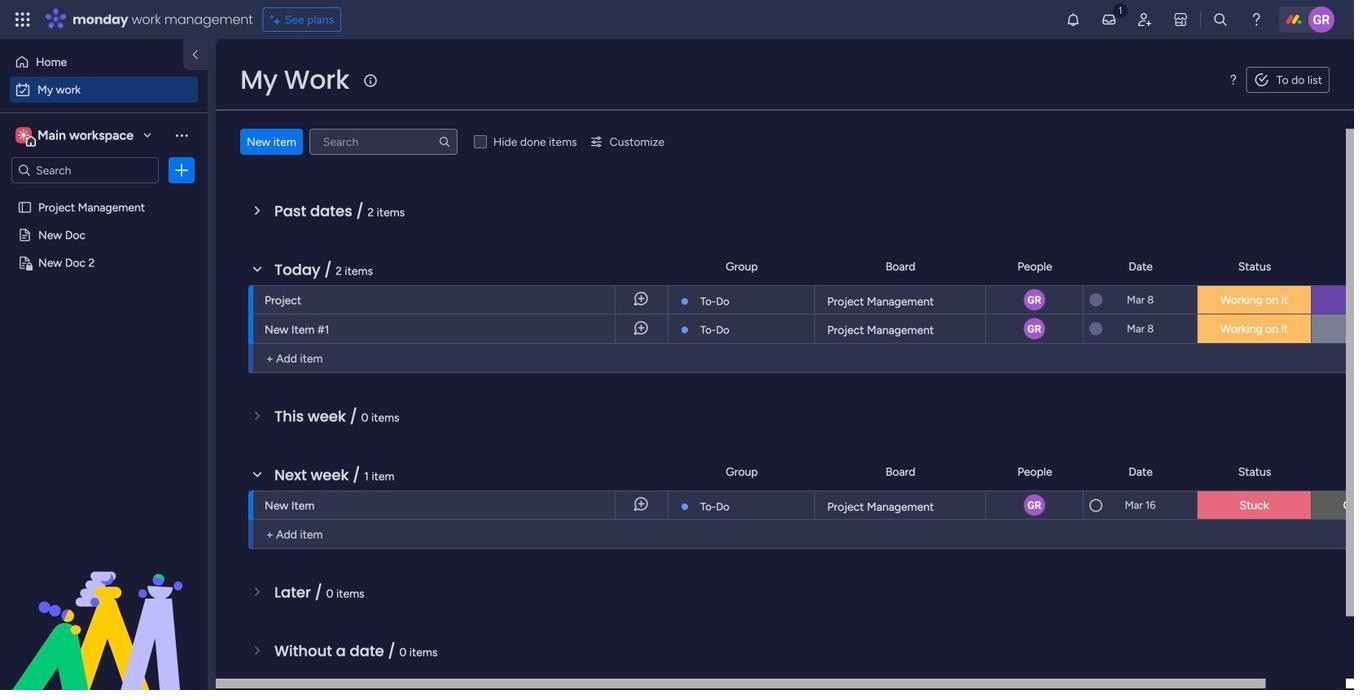 Task type: vqa. For each thing, say whether or not it's contained in the screenshot.
Help image
yes



Task type: describe. For each thing, give the bounding box(es) containing it.
monday marketplace image
[[1173, 11, 1190, 28]]

select product image
[[15, 11, 31, 28]]

Search in workspace field
[[34, 161, 136, 180]]

1 image
[[1114, 1, 1128, 19]]

search everything image
[[1213, 11, 1229, 28]]

menu image
[[1228, 73, 1241, 86]]

1 vertical spatial option
[[10, 77, 198, 103]]

1 public board image from the top
[[17, 200, 33, 215]]

2 public board image from the top
[[17, 227, 33, 243]]

lottie animation element
[[0, 526, 208, 690]]

workspace selection element
[[15, 125, 136, 147]]

workspace image
[[15, 126, 32, 144]]

search image
[[438, 135, 451, 148]]

options image
[[174, 162, 190, 178]]



Task type: locate. For each thing, give the bounding box(es) containing it.
lottie animation image
[[0, 526, 208, 690]]

greg robinson image
[[1309, 7, 1335, 33]]

list box
[[0, 190, 208, 497]]

workspace options image
[[174, 127, 190, 143]]

update feed image
[[1102, 11, 1118, 28]]

public board image
[[17, 200, 33, 215], [17, 227, 33, 243]]

workspace image
[[18, 126, 29, 144]]

1 vertical spatial public board image
[[17, 227, 33, 243]]

0 vertical spatial public board image
[[17, 200, 33, 215]]

help image
[[1249, 11, 1265, 28]]

option
[[10, 49, 174, 75], [10, 77, 198, 103], [0, 193, 208, 196]]

notifications image
[[1066, 11, 1082, 28]]

see plans image
[[270, 10, 285, 29]]

greg robinson image
[[1023, 288, 1047, 312]]

Filter dashboard by text search field
[[309, 129, 458, 155]]

None search field
[[309, 129, 458, 155]]

invite members image
[[1137, 11, 1154, 28]]

0 vertical spatial option
[[10, 49, 174, 75]]

private board image
[[17, 255, 33, 270]]

2 vertical spatial option
[[0, 193, 208, 196]]



